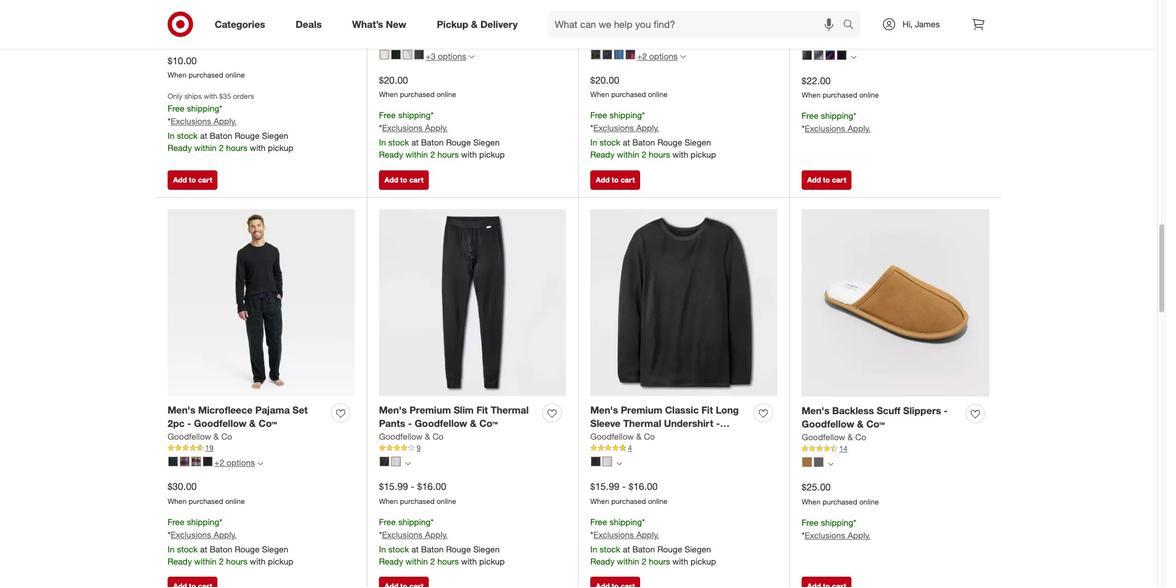 Task type: locate. For each thing, give the bounding box(es) containing it.
all colors image right navy blue image
[[851, 55, 856, 60]]

0 horizontal spatial +2 options button
[[163, 454, 268, 473]]

co for men's premium classic fit long sleeve thermal undershirt - goodfellow & co™
[[644, 432, 655, 442]]

0 vertical spatial free shipping * * exclusions apply.
[[802, 111, 871, 134]]

within for men's microfleece pajama pants - goodfellow & co™
[[617, 149, 639, 160]]

on
[[217, 11, 230, 23]]

cart for men's hat and scarf set 2pc - goodfellow & co™ one size
[[832, 175, 846, 184]]

1 horizontal spatial gray image
[[814, 458, 824, 468]]

heel
[[215, 25, 235, 37]]

1 add to cart from the left
[[173, 175, 212, 184]]

co inside the 'goodfellow & co 32'
[[644, 25, 655, 35]]

2pc inside men's hat and scarf set 2pc - goodfellow & co™ one size
[[917, 0, 934, 10]]

purchased down $25.00
[[823, 498, 857, 507]]

pants inside men's microfleece pajama pants - goodfellow & co™
[[715, 0, 741, 9]]

pajama
[[678, 0, 712, 9], [255, 404, 290, 416]]

hat
[[832, 0, 848, 10]]

1 vertical spatial black image
[[168, 457, 178, 467]]

free shipping * * exclusions apply. in stock at  baton rouge siegen ready within 2 hours with pickup for men's microfleece pajama pants - goodfellow & co™
[[590, 110, 716, 160]]

2 $15.99 from the left
[[590, 481, 619, 493]]

0 horizontal spatial all colors + 2 more colors element
[[257, 460, 263, 467]]

men's for men's microfleece pajama set 2pc - goodfellow & co™
[[168, 404, 195, 416]]

goodfellow & co link
[[379, 24, 444, 36], [590, 24, 655, 36], [802, 25, 866, 37], [168, 431, 232, 443], [379, 431, 444, 443], [590, 431, 655, 443], [802, 432, 866, 444]]

purchased inside $10.00 when purchased online
[[189, 71, 223, 80]]

baton inside 'only ships with $35 orders free shipping * * exclusions apply. in stock at  baton rouge siegen ready within 2 hours with pickup'
[[210, 131, 232, 141]]

add for men's tapered fleece jogger pants - goodfellow & co™
[[384, 175, 398, 184]]

co down men's premium slim fit thermal pants - goodfellow & co™
[[433, 432, 444, 442]]

fleece
[[288, 0, 319, 9], [449, 0, 480, 9]]

+2
[[637, 51, 647, 61], [214, 458, 224, 468]]

pickup & delivery link
[[426, 11, 533, 38]]

fit
[[476, 404, 488, 416], [702, 404, 713, 416]]

free shipping * * exclusions apply. in stock at  baton rouge siegen ready within 2 hours with pickup for men's tapered fleece jogger pants - goodfellow & co™
[[379, 110, 505, 160]]

only down on
[[222, 25, 239, 35]]

red image for $20.00
[[626, 50, 635, 60]]

& inside men's microfleece pajama pants - goodfellow & co™
[[646, 11, 652, 23]]

1 vertical spatial blue image
[[180, 457, 189, 467]]

hours
[[226, 143, 247, 153], [437, 149, 459, 160], [649, 149, 670, 160], [226, 557, 247, 567], [437, 557, 459, 567], [649, 557, 670, 567]]

ready for men's tapered fleece jogger pants - goodfellow & co™
[[379, 149, 403, 160]]

1 $20.00 from the left
[[379, 74, 408, 86]]

exclusions apply. button
[[171, 116, 236, 128], [382, 122, 448, 134], [593, 122, 659, 134], [805, 123, 871, 135], [171, 530, 236, 542], [382, 530, 448, 542], [593, 530, 659, 542], [805, 530, 871, 542]]

goodfellow & co up 14
[[802, 433, 866, 443]]

and
[[851, 0, 868, 10]]

free for men's microfleece pajama set 2pc - goodfellow & co™
[[168, 517, 184, 528]]

$16.00 down 4
[[629, 481, 658, 493]]

1 vertical spatial pajama
[[255, 404, 290, 416]]

0 vertical spatial microfleece
[[621, 0, 675, 9]]

co down 'men's tapered fleece jogger pants - goodfellow & co™'
[[433, 25, 444, 35]]

co™ inside men's microfleece pajama set 2pc - goodfellow & co™
[[259, 418, 277, 430]]

pants inside men's premium slim fit thermal pants - goodfellow & co™
[[379, 418, 405, 430]]

-
[[744, 0, 748, 9], [936, 0, 940, 10], [408, 11, 412, 23], [291, 25, 295, 37], [944, 405, 948, 417], [187, 418, 191, 430], [408, 418, 412, 430], [716, 418, 720, 430], [411, 481, 415, 493], [622, 481, 626, 493]]

2 horizontal spatial options
[[649, 51, 678, 61]]

within inside 'only ships with $35 orders free shipping * * exclusions apply. in stock at  baton rouge siegen ready within 2 hours with pickup'
[[194, 143, 217, 153]]

fit for long
[[702, 404, 713, 416]]

navy blue image
[[825, 50, 835, 60]]

blue image
[[614, 50, 624, 60], [180, 457, 189, 467]]

options
[[438, 51, 466, 61], [649, 51, 678, 61], [227, 458, 255, 468]]

only ships with $35 orders free shipping * * exclusions apply. in stock at  baton rouge siegen ready within 2 hours with pickup
[[168, 92, 293, 153]]

options down 19 link
[[227, 458, 255, 468]]

4 to from the left
[[823, 175, 830, 184]]

4 add from the left
[[807, 175, 821, 184]]

gray image right chestnut 'image'
[[814, 458, 824, 468]]

0 vertical spatial 2pc
[[917, 0, 934, 10]]

blue image right navy blue icon
[[614, 50, 624, 60]]

0 horizontal spatial set
[[292, 404, 308, 416]]

1 horizontal spatial $16.00
[[629, 481, 658, 493]]

thermal up 4
[[623, 418, 661, 430]]

1 horizontal spatial +2 options
[[637, 51, 678, 61]]

1 horizontal spatial fleece
[[449, 0, 480, 9]]

options inside dropdown button
[[438, 51, 466, 61]]

options left all colors + 3 more colors element
[[438, 51, 466, 61]]

0 vertical spatial pants
[[715, 0, 741, 9]]

co™ down scuff
[[866, 419, 885, 431]]

apply. for men's premium slim fit thermal pants - goodfellow & co™
[[425, 530, 448, 540]]

- inside men's microfleece pajama pants - goodfellow & co™
[[744, 0, 748, 9]]

co™ up 19 link
[[259, 418, 277, 430]]

0 horizontal spatial fit
[[476, 404, 488, 416]]

hi,
[[903, 19, 913, 29]]

$15.99 - $16.00 when purchased online for -
[[379, 481, 456, 507]]

black image right beige image
[[391, 50, 401, 60]]

co down men's hat and scarf set 2pc - goodfellow & co™ one size
[[855, 25, 866, 35]]

rouge for men's premium classic fit long sleeve thermal undershirt - goodfellow & co™
[[657, 545, 682, 555]]

free shipping * * exclusions apply. in stock at  baton rouge siegen ready within 2 hours with pickup for men's premium classic fit long sleeve thermal undershirt - goodfellow & co™
[[590, 517, 716, 567]]

online inside $22.00 when purchased online
[[859, 91, 879, 100]]

all colors image for sleeve
[[616, 461, 622, 467]]

2 all colors image from the left
[[616, 461, 622, 467]]

1 all colors image from the left
[[405, 461, 411, 467]]

+2 options down 32 link
[[637, 51, 678, 61]]

0 vertical spatial thermal
[[491, 404, 529, 416]]

men's for men's premium slim fit thermal pants - goodfellow & co™
[[379, 404, 407, 416]]

goodfellow & co link up 14
[[802, 432, 866, 444]]

+2 options button down 32
[[585, 46, 691, 66]]

+2 options right 'matte black' image
[[214, 458, 255, 468]]

0 horizontal spatial all colors image
[[405, 461, 411, 467]]

$20.00 down navy blue icon
[[590, 74, 619, 86]]

all colors image right chestnut 'image'
[[828, 462, 833, 467]]

4 add to cart from the left
[[807, 175, 846, 184]]

0 horizontal spatial $16.00
[[417, 481, 446, 493]]

$20.00 down beige image
[[379, 74, 408, 86]]

men's premium slim fit thermal pants - goodfellow & co™ image
[[379, 210, 566, 397], [379, 210, 566, 397]]

0 horizontal spatial options
[[227, 458, 255, 468]]

co™ inside men's microfleece pajama pants - goodfellow & co™
[[655, 11, 674, 23]]

purchased down 4
[[611, 498, 646, 507]]

+2 down the 'goodfellow & co 32'
[[637, 51, 647, 61]]

4 add to cart button from the left
[[802, 170, 852, 190]]

fit inside men's premium classic fit long sleeve thermal undershirt - goodfellow & co™
[[702, 404, 713, 416]]

men's microfleece pajama set 2pc - goodfellow & co™ image
[[168, 210, 355, 397], [168, 210, 355, 397]]

cement gray image
[[403, 50, 412, 60]]

2 $20.00 from the left
[[590, 74, 619, 86]]

1 cart from the left
[[198, 175, 212, 184]]

goodfellow & co up cement gray icon
[[379, 25, 444, 35]]

1 $15.99 - $16.00 when purchased online from the left
[[379, 481, 456, 507]]

2 add from the left
[[384, 175, 398, 184]]

3 cart from the left
[[621, 175, 635, 184]]

$10.00 when purchased online
[[168, 54, 245, 80]]

set up one on the top right
[[899, 0, 914, 10]]

all colors image for pants
[[405, 461, 411, 467]]

online inside "$30.00 when purchased online"
[[225, 498, 245, 507]]

1 horizontal spatial premium
[[621, 404, 662, 416]]

all colors image
[[851, 55, 856, 60], [828, 462, 833, 467]]

$20.00 when purchased online down +3 options dropdown button
[[379, 74, 456, 99]]

pickup
[[268, 143, 293, 153], [479, 149, 505, 160], [691, 149, 716, 160], [268, 557, 293, 567], [479, 557, 505, 567], [691, 557, 716, 567]]

2 add to cart from the left
[[384, 175, 424, 184]]

when inside $25.00 when purchased online
[[802, 498, 821, 507]]

add to cart button
[[168, 170, 218, 190], [379, 170, 429, 190], [590, 170, 640, 190], [802, 170, 852, 190]]

when inside "$30.00 when purchased online"
[[168, 498, 187, 507]]

3 add from the left
[[596, 175, 610, 184]]

chestnut image
[[802, 458, 812, 468]]

co™ down undershirt
[[655, 432, 674, 444]]

goodfellow inside men's microfleece pajama set 2pc - goodfellow & co™
[[194, 418, 247, 430]]

1 vertical spatial only
[[168, 92, 182, 101]]

1 vertical spatial set
[[292, 404, 308, 416]]

0 horizontal spatial microfleece
[[198, 404, 253, 416]]

options for pants
[[649, 51, 678, 61]]

fleece up 'deals'
[[288, 0, 319, 9]]

charcoal gray image
[[414, 50, 424, 60]]

co for men's tapered fleece jogger pants - goodfellow & co™
[[433, 25, 444, 35]]

apply. for men's backless scuff slippers - goodfellow & co™
[[848, 531, 871, 541]]

fit left long
[[702, 404, 713, 416]]

men's inside men's hat and scarf set 2pc - goodfellow & co™ one size
[[802, 0, 829, 10]]

purchased inside $25.00 when purchased online
[[823, 498, 857, 507]]

exclusions for men's backless scuff slippers - goodfellow & co™
[[805, 531, 845, 541]]

2 premium from the left
[[621, 404, 662, 416]]

huggable
[[168, 25, 212, 37]]

2 to from the left
[[400, 175, 407, 184]]

0 vertical spatial gray image
[[814, 50, 824, 60]]

1 horizontal spatial $15.99
[[590, 481, 619, 493]]

premium
[[409, 404, 451, 416], [621, 404, 662, 416]]

goodfellow & co link up 6
[[802, 25, 866, 37]]

0 vertical spatial all colors + 2 more colors element
[[680, 53, 686, 60]]

with
[[299, 11, 319, 23], [204, 92, 217, 101], [250, 143, 266, 153], [461, 149, 477, 160], [673, 149, 688, 160], [250, 557, 266, 567], [461, 557, 477, 567], [673, 557, 688, 567]]

men's premium classic fit long sleeve thermal undershirt - goodfellow & co™ image
[[590, 210, 777, 397], [590, 210, 777, 397]]

shipping for men's premium slim fit thermal pants - goodfellow & co™
[[398, 517, 431, 528]]

1 horizontal spatial all colors image
[[851, 55, 856, 60]]

goodfellow & co link up 19
[[168, 431, 232, 443]]

microfleece up 19
[[198, 404, 253, 416]]

+2 options
[[637, 51, 678, 61], [214, 458, 255, 468]]

2 $15.99 - $16.00 when purchased online from the left
[[590, 481, 668, 507]]

goodfellow & co up 4
[[590, 432, 655, 442]]

goodfellow & co for men's backless scuff slippers - goodfellow & co™
[[802, 433, 866, 443]]

purchased down the $30.00
[[189, 498, 223, 507]]

1 vertical spatial free shipping * * exclusions apply.
[[802, 518, 871, 541]]

$35
[[219, 92, 231, 101]]

new
[[386, 18, 406, 30]]

only
[[222, 25, 239, 35], [168, 92, 182, 101]]

all colors + 2 more colors image for &
[[257, 461, 263, 467]]

1 horizontal spatial $20.00 when purchased online
[[590, 74, 668, 99]]

baton for men's premium classic fit long sleeve thermal undershirt - goodfellow & co™
[[632, 545, 655, 555]]

$15.99 - $16.00 when purchased online down 9
[[379, 481, 456, 507]]

2 vertical spatial pants
[[379, 418, 405, 430]]

gray image down 'sleeve'
[[602, 457, 612, 467]]

1 horizontal spatial red image
[[837, 50, 847, 60]]

32 link
[[590, 36, 777, 46]]

rouge inside 'only ships with $35 orders free shipping * * exclusions apply. in stock at  baton rouge siegen ready within 2 hours with pickup'
[[235, 131, 260, 141]]

0 horizontal spatial 2pc
[[168, 418, 185, 430]]

microfleece inside men's microfleece pajama set 2pc - goodfellow & co™
[[198, 404, 253, 416]]

0 horizontal spatial +2
[[214, 458, 224, 468]]

0 horizontal spatial pajama
[[255, 404, 290, 416]]

all colors + 2 more colors image down 32 link
[[680, 54, 686, 59]]

baton for men's microfleece pajama pants - goodfellow & co™
[[632, 137, 655, 148]]

1 fit from the left
[[476, 404, 488, 416]]

0 vertical spatial only
[[222, 25, 239, 35]]

at inside wondershop only at ¬
[[241, 25, 248, 35]]

1 horizontal spatial gray image
[[814, 50, 824, 60]]

blue image left cream icon at left bottom
[[180, 457, 189, 467]]

0 vertical spatial set
[[899, 0, 914, 10]]

free shipping * * exclusions apply. for $25.00
[[802, 518, 871, 541]]

men's backless scuff slippers - goodfellow & co™ image
[[802, 210, 989, 397], [802, 210, 989, 397]]

goodfellow inside the men's backless scuff slippers - goodfellow & co™
[[802, 419, 854, 431]]

online inside $10.00 when purchased online
[[225, 71, 245, 80]]

ready for men's premium slim fit thermal pants - goodfellow & co™
[[379, 557, 403, 567]]

pajama for &
[[255, 404, 290, 416]]

goodfellow & co
[[379, 25, 444, 35], [168, 432, 232, 442], [379, 432, 444, 442], [590, 432, 655, 442], [802, 433, 866, 443]]

1 vertical spatial 2pc
[[168, 418, 185, 430]]

9
[[417, 444, 421, 453]]

free shipping * * exclusions apply. down $25.00 when purchased online
[[802, 518, 871, 541]]

2 for men's premium slim fit thermal pants - goodfellow & co™
[[430, 557, 435, 567]]

buffalo
[[195, 0, 227, 9]]

1 horizontal spatial options
[[438, 51, 466, 61]]

purchased inside $22.00 when purchased online
[[823, 91, 857, 100]]

co™ down scarf
[[866, 11, 885, 23]]

0 horizontal spatial $15.99 - $16.00 when purchased online
[[379, 481, 456, 507]]

1 $16.00 from the left
[[417, 481, 446, 493]]

$15.99 - $16.00 when purchased online down 4
[[590, 481, 668, 507]]

free for men's premium classic fit long sleeve thermal undershirt - goodfellow & co™
[[590, 517, 607, 528]]

1 free shipping * * exclusions apply. from the top
[[802, 111, 871, 134]]

goodfellow & co link up cement gray icon
[[379, 24, 444, 36]]

when inside $22.00 when purchased online
[[802, 91, 821, 100]]

pickup for men's premium classic fit long sleeve thermal undershirt - goodfellow & co™
[[691, 557, 716, 567]]

men's inside men's premium classic fit long sleeve thermal undershirt - goodfellow & co™
[[590, 404, 618, 416]]

1 horizontal spatial set
[[899, 0, 914, 10]]

0 horizontal spatial gray image
[[391, 457, 401, 467]]

siegen for men's microfleece pajama pants - goodfellow & co™
[[685, 137, 711, 148]]

pickup inside 'only ships with $35 orders free shipping * * exclusions apply. in stock at  baton rouge siegen ready within 2 hours with pickup'
[[268, 143, 293, 153]]

apply.
[[214, 116, 236, 126], [425, 123, 448, 133], [636, 123, 659, 133], [848, 123, 871, 134], [214, 530, 236, 540], [425, 530, 448, 540], [636, 530, 659, 540], [848, 531, 871, 541]]

men's inside men's premium slim fit thermal pants - goodfellow & co™
[[379, 404, 407, 416]]

0 horizontal spatial premium
[[409, 404, 451, 416]]

black image
[[591, 50, 601, 60], [380, 457, 389, 467], [591, 457, 601, 467]]

2
[[219, 143, 224, 153], [430, 149, 435, 160], [642, 149, 646, 160], [219, 557, 224, 567], [430, 557, 435, 567], [642, 557, 646, 567]]

0 horizontal spatial blue image
[[180, 457, 189, 467]]

when for men's backless scuff slippers - goodfellow & co™
[[802, 498, 821, 507]]

to for men's microfleece pajama pants - goodfellow & co™
[[612, 175, 619, 184]]

premium left "slim"
[[409, 404, 451, 416]]

0 horizontal spatial red image
[[626, 50, 635, 60]]

when for men's microfleece pajama set 2pc - goodfellow & co™
[[168, 498, 187, 507]]

1 $20.00 when purchased online from the left
[[379, 74, 456, 99]]

& inside the 'goodfellow & co 32'
[[636, 25, 642, 35]]

19
[[205, 444, 213, 453]]

co™ down jogger
[[479, 11, 498, 23]]

wondershop link
[[168, 24, 219, 36]]

ready for men's microfleece pajama set 2pc - goodfellow & co™
[[168, 557, 192, 567]]

+2 options button down 19
[[163, 454, 268, 473]]

& inside men's hat and scarf set 2pc - goodfellow & co™ one size
[[857, 11, 864, 23]]

pajama up what can we help you find? suggestions appear below search field
[[678, 0, 712, 9]]

shipping for men's backless scuff slippers - goodfellow & co™
[[821, 518, 853, 528]]

in for men's premium classic fit long sleeve thermal undershirt - goodfellow & co™
[[590, 545, 597, 555]]

+2 options button for $20.00
[[585, 46, 691, 66]]

1 vertical spatial +2
[[214, 458, 224, 468]]

3 add to cart from the left
[[596, 175, 635, 184]]

gray image
[[602, 457, 612, 467], [814, 458, 824, 468]]

goodfellow & co link for men's microfleece pajama set 2pc - goodfellow & co™
[[168, 431, 232, 443]]

online for men's microfleece pajama pants - goodfellow & co™
[[648, 90, 668, 99]]

2 cart from the left
[[409, 175, 424, 184]]

all colors + 2 more colors element down 32 link
[[680, 53, 686, 60]]

scuff
[[877, 405, 900, 417]]

1 vertical spatial all colors + 2 more colors element
[[257, 460, 263, 467]]

backless
[[832, 405, 874, 417]]

black image
[[391, 50, 401, 60], [168, 457, 178, 467]]

fit inside men's premium slim fit thermal pants - goodfellow & co™
[[476, 404, 488, 416]]

0 vertical spatial pajama
[[678, 0, 712, 9]]

men's premium slim fit thermal pants - goodfellow & co™
[[379, 404, 529, 430]]

4 cart from the left
[[832, 175, 846, 184]]

1 horizontal spatial all colors + 2 more colors element
[[680, 53, 686, 60]]

premium inside men's premium classic fit long sleeve thermal undershirt - goodfellow & co™
[[621, 404, 662, 416]]

men's inside men's microfleece pajama set 2pc - goodfellow & co™
[[168, 404, 195, 416]]

gray image
[[814, 50, 824, 60], [391, 457, 401, 467]]

1 vertical spatial all colors + 2 more colors image
[[257, 461, 263, 467]]

3 to from the left
[[612, 175, 619, 184]]

+2 options button
[[585, 46, 691, 66], [163, 454, 268, 473]]

purchased down +3 options dropdown button
[[400, 90, 435, 99]]

premium for thermal
[[621, 404, 662, 416]]

2 add to cart button from the left
[[379, 170, 429, 190]]

1 vertical spatial thermal
[[623, 418, 661, 430]]

stock
[[177, 131, 198, 141], [388, 137, 409, 148], [600, 137, 620, 148], [177, 545, 198, 555], [388, 545, 409, 555], [600, 545, 620, 555]]

men's for men's hat and scarf set 2pc - goodfellow & co™ one size
[[802, 0, 829, 10]]

add for adult buffalo check plaid fleece lined pull-on slipper socks with huggable heel & grippers - wondershop™ black/red/blue
[[173, 175, 187, 184]]

goodfellow & co up 19
[[168, 432, 232, 442]]

1 horizontal spatial microfleece
[[621, 0, 675, 9]]

to
[[189, 175, 196, 184], [400, 175, 407, 184], [612, 175, 619, 184], [823, 175, 830, 184]]

2 fleece from the left
[[449, 0, 480, 9]]

men's for men's microfleece pajama pants - goodfellow & co™
[[590, 0, 618, 9]]

within
[[194, 143, 217, 153], [406, 149, 428, 160], [617, 149, 639, 160], [194, 557, 217, 567], [406, 557, 428, 567], [617, 557, 639, 567]]

0 horizontal spatial all colors image
[[828, 462, 833, 467]]

pajama inside men's microfleece pajama pants - goodfellow & co™
[[678, 0, 712, 9]]

exclusions for men's microfleece pajama set 2pc - goodfellow & co™
[[171, 530, 211, 540]]

men's premium slim fit thermal pants - goodfellow & co™ link
[[379, 404, 538, 431]]

set
[[899, 0, 914, 10], [292, 404, 308, 416]]

0 horizontal spatial fleece
[[288, 0, 319, 9]]

goodfellow inside men's microfleece pajama pants - goodfellow & co™
[[590, 11, 643, 23]]

1 fleece from the left
[[288, 0, 319, 9]]

purchased up the ships
[[189, 71, 223, 80]]

goodfellow inside men's hat and scarf set 2pc - goodfellow & co™ one size
[[802, 11, 854, 23]]

1 horizontal spatial 2pc
[[917, 0, 934, 10]]

4
[[628, 444, 632, 453]]

goodfellow & co up 9
[[379, 432, 444, 442]]

1 add to cart button from the left
[[168, 170, 218, 190]]

1 to from the left
[[189, 175, 196, 184]]

0 horizontal spatial all colors + 2 more colors image
[[257, 461, 263, 467]]

+3 options button
[[374, 46, 480, 66]]

men's inside men's microfleece pajama pants - goodfellow & co™
[[590, 0, 618, 9]]

1 vertical spatial pants
[[379, 11, 405, 23]]

1 horizontal spatial pajama
[[678, 0, 712, 9]]

add to cart button for men's microfleece pajama pants - goodfellow & co™
[[590, 170, 640, 190]]

goodfellow & co link for men's tapered fleece jogger pants - goodfellow & co™
[[379, 24, 444, 36]]

1 horizontal spatial blue image
[[614, 50, 624, 60]]

fit right "slim"
[[476, 404, 488, 416]]

& inside men's premium classic fit long sleeve thermal undershirt - goodfellow & co™
[[646, 432, 652, 444]]

set inside men's microfleece pajama set 2pc - goodfellow & co™
[[292, 404, 308, 416]]

co down the men's backless scuff slippers - goodfellow & co™
[[855, 433, 866, 443]]

1 horizontal spatial fit
[[702, 404, 713, 416]]

men's for men's premium classic fit long sleeve thermal undershirt - goodfellow & co™
[[590, 404, 618, 416]]

red image right navy blue image
[[837, 50, 847, 60]]

pajama up 19 link
[[255, 404, 290, 416]]

pants inside 'men's tapered fleece jogger pants - goodfellow & co™'
[[379, 11, 405, 23]]

0 vertical spatial +2 options button
[[585, 46, 691, 66]]

hours for men's microfleece pajama pants - goodfellow & co™
[[649, 149, 670, 160]]

purchased inside "$30.00 when purchased online"
[[189, 498, 223, 507]]

all colors + 2 more colors element down 19 link
[[257, 460, 263, 467]]

$16.00
[[417, 481, 446, 493], [629, 481, 658, 493]]

microfleece up the 'goodfellow & co 32'
[[621, 0, 675, 9]]

purchased down $22.00
[[823, 91, 857, 100]]

3 add to cart button from the left
[[590, 170, 640, 190]]

1 horizontal spatial $15.99 - $16.00 when purchased online
[[590, 481, 668, 507]]

online for men's hat and scarf set 2pc - goodfellow & co™ one size
[[859, 91, 879, 100]]

0 vertical spatial +2 options
[[637, 51, 678, 61]]

siegen inside 'only ships with $35 orders free shipping * * exclusions apply. in stock at  baton rouge siegen ready within 2 hours with pickup'
[[262, 131, 288, 141]]

$20.00 when purchased online down navy blue icon
[[590, 74, 668, 99]]

1 vertical spatial +2 options button
[[163, 454, 268, 473]]

all colors element for men's hat and scarf set 2pc - goodfellow & co™ one size
[[851, 53, 856, 60]]

co for men's premium slim fit thermal pants - goodfellow & co™
[[433, 432, 444, 442]]

0 horizontal spatial $20.00
[[379, 74, 408, 86]]

co down men's microfleece pajama set 2pc - goodfellow & co™
[[221, 432, 232, 442]]

co™ up 32 link
[[655, 11, 674, 23]]

purchased down navy blue icon
[[611, 90, 646, 99]]

free shipping * * exclusions apply. for $22.00
[[802, 111, 871, 134]]

+2 options button for $30.00
[[163, 454, 268, 473]]

1 $15.99 from the left
[[379, 481, 408, 493]]

only inside wondershop only at ¬
[[222, 25, 239, 35]]

ready for men's premium classic fit long sleeve thermal undershirt - goodfellow & co™
[[590, 557, 615, 567]]

scarf
[[871, 0, 896, 10]]

2pc
[[917, 0, 934, 10], [168, 418, 185, 430]]

0 horizontal spatial black image
[[168, 457, 178, 467]]

1 vertical spatial +2 options
[[214, 458, 255, 468]]

dark gray image
[[802, 50, 812, 60]]

only left the ships
[[168, 92, 182, 101]]

in for men's premium slim fit thermal pants - goodfellow & co™
[[379, 545, 386, 555]]

1 horizontal spatial thermal
[[623, 418, 661, 430]]

co down men's microfleece pajama pants - goodfellow & co™ link
[[644, 25, 655, 35]]

online inside $25.00 when purchased online
[[859, 498, 879, 507]]

$15.99 - $16.00 when purchased online
[[379, 481, 456, 507], [590, 481, 668, 507]]

1 horizontal spatial +2
[[637, 51, 647, 61]]

men's microfleece pajama pants - goodfellow & co™ link
[[590, 0, 749, 24]]

when inside $10.00 when purchased online
[[168, 71, 187, 80]]

goodfellow & co link up 9
[[379, 431, 444, 443]]

at for men's premium slim fit thermal pants - goodfellow & co™
[[411, 545, 419, 555]]

2 free shipping * * exclusions apply. from the top
[[802, 518, 871, 541]]

0 horizontal spatial thermal
[[491, 404, 529, 416]]

0 horizontal spatial $15.99
[[379, 481, 408, 493]]

$10.00
[[168, 54, 197, 67]]

all colors image for $25.00
[[828, 462, 833, 467]]

0 vertical spatial black image
[[391, 50, 401, 60]]

1 horizontal spatial +2 options button
[[585, 46, 691, 66]]

purchased
[[189, 71, 223, 80], [400, 90, 435, 99], [611, 90, 646, 99], [823, 91, 857, 100], [189, 498, 223, 507], [400, 498, 435, 507], [611, 498, 646, 507], [823, 498, 857, 507]]

all colors + 2 more colors element
[[680, 53, 686, 60], [257, 460, 263, 467]]

thermal right "slim"
[[491, 404, 529, 416]]

options down 32 link
[[649, 51, 678, 61]]

pull-
[[196, 11, 217, 23]]

1 horizontal spatial $20.00
[[590, 74, 619, 86]]

all colors image
[[405, 461, 411, 467], [616, 461, 622, 467]]

1 horizontal spatial only
[[222, 25, 239, 35]]

0 horizontal spatial +2 options
[[214, 458, 255, 468]]

0 vertical spatial all colors image
[[851, 55, 856, 60]]

men's inside 'men's tapered fleece jogger pants - goodfellow & co™'
[[379, 0, 407, 9]]

free
[[168, 103, 184, 114], [379, 110, 396, 120], [590, 110, 607, 120], [802, 111, 819, 121], [168, 517, 184, 528], [379, 517, 396, 528], [590, 517, 607, 528], [802, 518, 819, 528]]

1 add from the left
[[173, 175, 187, 184]]

2 $16.00 from the left
[[629, 481, 658, 493]]

exclusions
[[171, 116, 211, 126], [382, 123, 423, 133], [593, 123, 634, 133], [805, 123, 845, 134], [171, 530, 211, 540], [382, 530, 423, 540], [593, 530, 634, 540], [805, 531, 845, 541]]

&
[[470, 11, 477, 23], [646, 11, 652, 23], [857, 11, 864, 23], [471, 18, 478, 30], [238, 25, 245, 37], [425, 25, 430, 35], [636, 25, 642, 35], [848, 25, 853, 35], [249, 418, 256, 430], [470, 418, 477, 430], [857, 419, 864, 431], [213, 432, 219, 442], [425, 432, 430, 442], [636, 432, 642, 442], [646, 432, 652, 444], [848, 433, 853, 443]]

1 horizontal spatial all colors image
[[616, 461, 622, 467]]

shipping for men's microfleece pajama set 2pc - goodfellow & co™
[[187, 517, 219, 528]]

1 premium from the left
[[409, 404, 451, 416]]

2 fit from the left
[[702, 404, 713, 416]]

co™ up 9 link
[[479, 418, 498, 430]]

- inside men's premium classic fit long sleeve thermal undershirt - goodfellow & co™
[[716, 418, 720, 430]]

when
[[168, 71, 187, 80], [379, 90, 398, 99], [590, 90, 609, 99], [802, 91, 821, 100], [168, 498, 187, 507], [379, 498, 398, 507], [590, 498, 609, 507], [802, 498, 821, 507]]

baton for men's microfleece pajama set 2pc - goodfellow & co™
[[210, 545, 232, 555]]

1 vertical spatial gray image
[[391, 457, 401, 467]]

gray image for $25.00
[[814, 458, 824, 468]]

co™
[[479, 11, 498, 23], [655, 11, 674, 23], [866, 11, 885, 23], [259, 418, 277, 430], [479, 418, 498, 430], [866, 419, 885, 431], [655, 432, 674, 444]]

goodfellow & co 32
[[590, 25, 655, 46]]

free for men's tapered fleece jogger pants - goodfellow & co™
[[379, 110, 396, 120]]

rouge
[[235, 131, 260, 141], [446, 137, 471, 148], [657, 137, 682, 148], [235, 545, 260, 555], [446, 545, 471, 555], [657, 545, 682, 555]]

men's for men's backless scuff slippers - goodfellow & co™
[[802, 405, 829, 417]]

free for men's hat and scarf set 2pc - goodfellow & co™ one size
[[802, 111, 819, 121]]

goodfellow & co for men's premium classic fit long sleeve thermal undershirt - goodfellow & co™
[[590, 432, 655, 442]]

0 horizontal spatial gray image
[[602, 457, 612, 467]]

0 vertical spatial all colors + 2 more colors image
[[680, 54, 686, 59]]

ready inside 'only ships with $35 orders free shipping * * exclusions apply. in stock at  baton rouge siegen ready within 2 hours with pickup'
[[168, 143, 192, 153]]

stock for men's premium classic fit long sleeve thermal undershirt - goodfellow & co™
[[600, 545, 620, 555]]

men's premium classic fit long sleeve thermal undershirt - goodfellow & co™ link
[[590, 404, 749, 444]]

pajama inside men's microfleece pajama set 2pc - goodfellow & co™
[[255, 404, 290, 416]]

cart for adult buffalo check plaid fleece lined pull-on slipper socks with huggable heel & grippers - wondershop™ black/red/blue
[[198, 175, 212, 184]]

$30.00
[[168, 481, 197, 493]]

fleece up pickup
[[449, 0, 480, 9]]

+2 right 'matte black' image
[[214, 458, 224, 468]]

$16.00 down 9
[[417, 481, 446, 493]]

at for men's premium classic fit long sleeve thermal undershirt - goodfellow & co™
[[623, 545, 630, 555]]

co™ inside the men's backless scuff slippers - goodfellow & co™
[[866, 419, 885, 431]]

shipping for men's premium classic fit long sleeve thermal undershirt - goodfellow & co™
[[610, 517, 642, 528]]

premium up 4
[[621, 404, 662, 416]]

goodfellow & co link up 32
[[590, 24, 655, 36]]

1 vertical spatial all colors image
[[828, 462, 833, 467]]

rouge for men's premium slim fit thermal pants - goodfellow & co™
[[446, 545, 471, 555]]

free shipping * * exclusions apply. down $22.00 when purchased online
[[802, 111, 871, 134]]

0 horizontal spatial only
[[168, 92, 182, 101]]

deals link
[[285, 11, 337, 38]]

all colors + 2 more colors image down 19 link
[[257, 461, 263, 467]]

2 $20.00 when purchased online from the left
[[590, 74, 668, 99]]

- inside adult buffalo check plaid fleece lined pull-on slipper socks with huggable heel & grippers - wondershop™ black/red/blue
[[291, 25, 295, 37]]

1 vertical spatial microfleece
[[198, 404, 253, 416]]

microfleece inside men's microfleece pajama pants - goodfellow & co™
[[621, 0, 675, 9]]

premium inside men's premium slim fit thermal pants - goodfellow & co™
[[409, 404, 451, 416]]

all colors element
[[851, 53, 856, 60], [405, 460, 411, 467], [616, 460, 622, 467], [828, 461, 833, 468]]

co up 4 link
[[644, 432, 655, 442]]

hours for men's premium slim fit thermal pants - goodfellow & co™
[[437, 557, 459, 567]]

black image left cream icon at left bottom
[[168, 457, 178, 467]]

all colors + 2 more colors image
[[680, 54, 686, 59], [257, 461, 263, 467]]

0 horizontal spatial $20.00 when purchased online
[[379, 74, 456, 99]]

red image
[[626, 50, 635, 60], [837, 50, 847, 60]]

red image down 32
[[626, 50, 635, 60]]

men's inside the men's backless scuff slippers - goodfellow & co™
[[802, 405, 829, 417]]

0 vertical spatial +2
[[637, 51, 647, 61]]

pickup for men's microfleece pajama set 2pc - goodfellow & co™
[[268, 557, 293, 567]]

ready for men's microfleece pajama pants - goodfellow & co™
[[590, 149, 615, 160]]

at inside 'only ships with $35 orders free shipping * * exclusions apply. in stock at  baton rouge siegen ready within 2 hours with pickup'
[[200, 131, 207, 141]]

goodfellow & co link up 4
[[590, 431, 655, 443]]

set up 19 link
[[292, 404, 308, 416]]

1 horizontal spatial all colors + 2 more colors image
[[680, 54, 686, 59]]



Task type: describe. For each thing, give the bounding box(es) containing it.
online for adult buffalo check plaid fleece lined pull-on slipper socks with huggable heel & grippers - wondershop™ black/red/blue
[[225, 71, 245, 80]]

in for men's microfleece pajama set 2pc - goodfellow & co™
[[168, 545, 175, 555]]

+2 options for goodfellow
[[214, 458, 255, 468]]

men's tapered fleece jogger pants - goodfellow & co™ link
[[379, 0, 538, 24]]

9 link
[[379, 443, 566, 454]]

online for men's tapered fleece jogger pants - goodfellow & co™
[[437, 90, 456, 99]]

$25.00
[[802, 482, 831, 494]]

$20.00 for -
[[379, 74, 408, 86]]

all colors + 2 more colors element for &
[[257, 460, 263, 467]]

pajama for co™
[[678, 0, 712, 9]]

what's new link
[[342, 11, 422, 38]]

thermal inside men's premium classic fit long sleeve thermal undershirt - goodfellow & co™
[[623, 418, 661, 430]]

purchased down 9
[[400, 498, 435, 507]]

when for men's tapered fleece jogger pants - goodfellow & co™
[[379, 90, 398, 99]]

black image for men's premium classic fit long sleeve thermal undershirt - goodfellow & co™
[[591, 457, 601, 467]]

to for men's tapered fleece jogger pants - goodfellow & co™
[[400, 175, 407, 184]]

adult buffalo check plaid fleece lined pull-on slipper socks with huggable heel & grippers - wondershop™ black/red/blue
[[168, 0, 319, 51]]

options for jogger
[[438, 51, 466, 61]]

categories link
[[204, 11, 280, 38]]

only inside 'only ships with $35 orders free shipping * * exclusions apply. in stock at  baton rouge siegen ready within 2 hours with pickup'
[[168, 92, 182, 101]]

men's backless scuff slippers - goodfellow & co™ link
[[802, 404, 961, 432]]

purchased for men's backless scuff slippers - goodfellow & co™
[[823, 498, 857, 507]]

shipping inside 'only ships with $35 orders free shipping * * exclusions apply. in stock at  baton rouge siegen ready within 2 hours with pickup'
[[187, 103, 219, 114]]

- inside 'men's tapered fleece jogger pants - goodfellow & co™'
[[408, 11, 412, 23]]

goodfellow inside men's premium classic fit long sleeve thermal undershirt - goodfellow & co™
[[590, 432, 643, 444]]

black image for men's premium slim fit thermal pants - goodfellow & co™
[[380, 457, 389, 467]]

& inside men's microfleece pajama set 2pc - goodfellow & co™
[[249, 418, 256, 430]]

fleece inside adult buffalo check plaid fleece lined pull-on slipper socks with huggable heel & grippers - wondershop™ black/red/blue
[[288, 0, 319, 9]]

orders
[[233, 92, 254, 101]]

pickup
[[437, 18, 468, 30]]

to for men's hat and scarf set 2pc - goodfellow & co™ one size
[[823, 175, 830, 184]]

apply. for men's microfleece pajama pants - goodfellow & co™
[[636, 123, 659, 133]]

free for men's premium slim fit thermal pants - goodfellow & co™
[[379, 517, 396, 528]]

co for men's microfleece pajama set 2pc - goodfellow & co™
[[221, 432, 232, 442]]

- inside men's microfleece pajama set 2pc - goodfellow & co™
[[187, 418, 191, 430]]

fleece inside 'men's tapered fleece jogger pants - goodfellow & co™'
[[449, 0, 480, 9]]

adult buffalo check plaid fleece lined pull-on slipper socks with huggable heel & grippers - wondershop™ black/red/blue link
[[168, 0, 326, 51]]

in inside 'only ships with $35 orders free shipping * * exclusions apply. in stock at  baton rouge siegen ready within 2 hours with pickup'
[[168, 131, 175, 141]]

when for men's hat and scarf set 2pc - goodfellow & co™ one size
[[802, 91, 821, 100]]

goodfellow & co link for men's premium slim fit thermal pants - goodfellow & co™
[[379, 431, 444, 443]]

4 link
[[590, 443, 777, 454]]

ships
[[184, 92, 202, 101]]

& inside the goodfellow & co 6
[[848, 25, 853, 35]]

all colors + 3 more colors image
[[469, 54, 474, 59]]

grippers
[[247, 25, 288, 37]]

exclusions for men's hat and scarf set 2pc - goodfellow & co™ one size
[[805, 123, 845, 134]]

goodfellow & co link for men's hat and scarf set 2pc - goodfellow & co™ one size
[[802, 25, 866, 37]]

search button
[[838, 11, 867, 40]]

- inside the men's backless scuff slippers - goodfellow & co™
[[944, 405, 948, 417]]

stock for men's microfleece pajama pants - goodfellow & co™
[[600, 137, 620, 148]]

delivery
[[480, 18, 518, 30]]

hours for men's microfleece pajama set 2pc - goodfellow & co™
[[226, 557, 247, 567]]

beige image
[[380, 50, 389, 60]]

microfleece for goodfellow
[[198, 404, 253, 416]]

what's new
[[352, 18, 406, 30]]

jogger
[[482, 0, 515, 9]]

at for men's tapered fleece jogger pants - goodfellow & co™
[[411, 137, 419, 148]]

+3 options
[[426, 51, 466, 61]]

hours inside 'only ships with $35 orders free shipping * * exclusions apply. in stock at  baton rouge siegen ready within 2 hours with pickup'
[[226, 143, 247, 153]]

pickup for men's microfleece pajama pants - goodfellow & co™
[[691, 149, 716, 160]]

6
[[839, 37, 843, 46]]

co™ inside men's hat and scarf set 2pc - goodfellow & co™ one size
[[866, 11, 885, 23]]

classic
[[665, 404, 699, 416]]

james
[[915, 19, 940, 29]]

black/red/blue
[[234, 38, 306, 51]]

slippers
[[903, 405, 941, 417]]

stock for men's tapered fleece jogger pants - goodfellow & co™
[[388, 137, 409, 148]]

$20.00 for goodfellow
[[590, 74, 619, 86]]

+3
[[426, 51, 436, 61]]

goodfellow & co link for men's premium classic fit long sleeve thermal undershirt - goodfellow & co™
[[590, 431, 655, 443]]

purchased for men's tapered fleece jogger pants - goodfellow & co™
[[400, 90, 435, 99]]

$25.00 when purchased online
[[802, 482, 879, 507]]

online for men's microfleece pajama set 2pc - goodfellow & co™
[[225, 498, 245, 507]]

& inside adult buffalo check plaid fleece lined pull-on slipper socks with huggable heel & grippers - wondershop™ black/red/blue
[[238, 25, 245, 37]]

co™ inside men's premium classic fit long sleeve thermal undershirt - goodfellow & co™
[[655, 432, 674, 444]]

slim
[[454, 404, 474, 416]]

slipper
[[233, 11, 266, 23]]

all colors image for $22.00
[[851, 55, 856, 60]]

goodfellow & co 6
[[802, 25, 866, 46]]

$30.00 when purchased online
[[168, 481, 245, 507]]

goodfellow inside men's premium slim fit thermal pants - goodfellow & co™
[[415, 418, 467, 430]]

what's
[[352, 18, 383, 30]]

pickup & delivery
[[437, 18, 518, 30]]

when for adult buffalo check plaid fleece lined pull-on slipper socks with huggable heel & grippers - wondershop™ black/red/blue
[[168, 71, 187, 80]]

goodfellow inside the goodfellow & co 6
[[802, 25, 845, 35]]

in for men's tapered fleece jogger pants - goodfellow & co™
[[379, 137, 386, 148]]

free for men's microfleece pajama pants - goodfellow & co™
[[590, 110, 607, 120]]

goodfellow inside the 'goodfellow & co 32'
[[590, 25, 634, 35]]

search
[[838, 19, 867, 31]]

men's microfleece pajama set 2pc - goodfellow & co™
[[168, 404, 308, 430]]

- inside men's hat and scarf set 2pc - goodfellow & co™ one size
[[936, 0, 940, 10]]

check
[[230, 0, 260, 9]]

apply. inside 'only ships with $35 orders free shipping * * exclusions apply. in stock at  baton rouge siegen ready within 2 hours with pickup'
[[214, 116, 236, 126]]

add to cart for adult buffalo check plaid fleece lined pull-on slipper socks with huggable heel & grippers - wondershop™ black/red/blue
[[173, 175, 212, 184]]

¬
[[251, 24, 259, 36]]

men's microfleece pajama pants - goodfellow & co™
[[590, 0, 748, 23]]

goodfellow & co link for men's microfleece pajama pants - goodfellow & co™
[[590, 24, 655, 36]]

men's hat and scarf set 2pc - goodfellow & co™ one size
[[802, 0, 940, 23]]

men's premium classic fit long sleeve thermal undershirt - goodfellow & co™
[[590, 404, 739, 444]]

rouge for men's microfleece pajama set 2pc - goodfellow & co™
[[235, 545, 260, 555]]

categories
[[215, 18, 265, 30]]

thermal inside men's premium slim fit thermal pants - goodfellow & co™
[[491, 404, 529, 416]]

lined
[[168, 11, 193, 23]]

free inside 'only ships with $35 orders free shipping * * exclusions apply. in stock at  baton rouge siegen ready within 2 hours with pickup'
[[168, 103, 184, 114]]

men's tapered fleece jogger pants - goodfellow & co™
[[379, 0, 515, 23]]

all colors + 2 more colors element for co™
[[680, 53, 686, 60]]

$15.99 for men's premium classic fit long sleeve thermal undershirt - goodfellow & co™
[[590, 481, 619, 493]]

size
[[909, 11, 929, 23]]

shipping for men's hat and scarf set 2pc - goodfellow & co™ one size
[[821, 111, 853, 121]]

navy blue image
[[602, 50, 612, 60]]

adult
[[168, 0, 192, 9]]

set inside men's hat and scarf set 2pc - goodfellow & co™ one size
[[899, 0, 914, 10]]

co™ inside 'men's tapered fleece jogger pants - goodfellow & co™'
[[479, 11, 498, 23]]

in for men's microfleece pajama pants - goodfellow & co™
[[590, 137, 597, 148]]

$22.00 when purchased online
[[802, 74, 879, 100]]

1 horizontal spatial black image
[[391, 50, 401, 60]]

within for men's premium classic fit long sleeve thermal undershirt - goodfellow & co™
[[617, 557, 639, 567]]

exclusions for men's microfleece pajama pants - goodfellow & co™
[[593, 123, 634, 133]]

& inside the men's backless scuff slippers - goodfellow & co™
[[857, 419, 864, 431]]

men's backless scuff slippers - goodfellow & co™
[[802, 405, 948, 431]]

apply. for men's tapered fleece jogger pants - goodfellow & co™
[[425, 123, 448, 133]]

2pc inside men's microfleece pajama set 2pc - goodfellow & co™
[[168, 418, 185, 430]]

co for men's backless scuff slippers - goodfellow & co™
[[855, 433, 866, 443]]

co™ inside men's premium slim fit thermal pants - goodfellow & co™
[[479, 418, 498, 430]]

at for men's microfleece pajama set 2pc - goodfellow & co™
[[200, 545, 207, 555]]

19 link
[[168, 443, 355, 454]]

sleeve
[[590, 418, 621, 430]]

14 link
[[802, 444, 989, 455]]

men's microfleece pajama set 2pc - goodfellow & co™ link
[[168, 404, 326, 431]]

14
[[839, 445, 847, 454]]

goodfellow inside 'men's tapered fleece jogger pants - goodfellow & co™'
[[415, 11, 467, 23]]

What can we help you find? suggestions appear below search field
[[548, 11, 846, 38]]

tapered
[[409, 0, 447, 9]]

32
[[628, 37, 636, 46]]

siegen for men's microfleece pajama set 2pc - goodfellow & co™
[[262, 545, 288, 555]]

add to cart for men's hat and scarf set 2pc - goodfellow & co™ one size
[[807, 175, 846, 184]]

matte black image
[[203, 457, 213, 467]]

cream image
[[191, 457, 201, 467]]

- inside men's premium slim fit thermal pants - goodfellow & co™
[[408, 418, 412, 430]]

all colors + 3 more colors element
[[469, 53, 474, 60]]

2 inside 'only ships with $35 orders free shipping * * exclusions apply. in stock at  baton rouge siegen ready within 2 hours with pickup'
[[219, 143, 224, 153]]

online for men's backless scuff slippers - goodfellow & co™
[[859, 498, 879, 507]]

0 vertical spatial blue image
[[614, 50, 624, 60]]

+2 for $20.00
[[637, 51, 647, 61]]

& inside 'men's tapered fleece jogger pants - goodfellow & co™'
[[470, 11, 477, 23]]

with inside adult buffalo check plaid fleece lined pull-on slipper socks with huggable heel & grippers - wondershop™ black/red/blue
[[299, 11, 319, 23]]

$22.00
[[802, 74, 831, 87]]

red image for $22.00
[[837, 50, 847, 60]]

stock for men's premium slim fit thermal pants - goodfellow & co™
[[388, 545, 409, 555]]

pickup for men's premium slim fit thermal pants - goodfellow & co™
[[479, 557, 505, 567]]

one
[[888, 11, 907, 23]]

wondershop only at ¬
[[168, 24, 259, 36]]

deals
[[296, 18, 322, 30]]

men's hat and scarf set 2pc - goodfellow & co™ one size link
[[802, 0, 961, 25]]

plaid
[[262, 0, 285, 9]]

stock inside 'only ships with $35 orders free shipping * * exclusions apply. in stock at  baton rouge siegen ready within 2 hours with pickup'
[[177, 131, 198, 141]]

free shipping * * exclusions apply. in stock at  baton rouge siegen ready within 2 hours with pickup for men's premium slim fit thermal pants - goodfellow & co™
[[379, 517, 505, 567]]

undershirt
[[664, 418, 713, 430]]

long
[[716, 404, 739, 416]]

wondershop™
[[168, 38, 231, 51]]

6 link
[[802, 37, 989, 47]]

gray image for $22.00
[[814, 50, 824, 60]]

exclusions inside 'only ships with $35 orders free shipping * * exclusions apply. in stock at  baton rouge siegen ready within 2 hours with pickup'
[[171, 116, 211, 126]]

exclusions for men's premium classic fit long sleeve thermal undershirt - goodfellow & co™
[[593, 530, 634, 540]]

cart for men's tapered fleece jogger pants - goodfellow & co™
[[409, 175, 424, 184]]

purchased for men's microfleece pajama set 2pc - goodfellow & co™
[[189, 498, 223, 507]]

wondershop
[[168, 25, 216, 35]]

hi, james
[[903, 19, 940, 29]]

co inside the goodfellow & co 6
[[855, 25, 866, 35]]

socks
[[268, 11, 297, 23]]

fit for thermal
[[476, 404, 488, 416]]

gray image for $15.99
[[391, 457, 401, 467]]

all colors element for men's backless scuff slippers - goodfellow & co™
[[828, 461, 833, 468]]

& inside men's premium slim fit thermal pants - goodfellow & co™
[[470, 418, 477, 430]]

add to cart for men's microfleece pajama pants - goodfellow & co™
[[596, 175, 635, 184]]

men's for men's tapered fleece jogger pants - goodfellow & co™
[[379, 0, 407, 9]]

siegen for men's tapered fleece jogger pants - goodfellow & co™
[[473, 137, 500, 148]]

free for men's backless scuff slippers - goodfellow & co™
[[802, 518, 819, 528]]

add to cart button for adult buffalo check plaid fleece lined pull-on slipper socks with huggable heel & grippers - wondershop™ black/red/blue
[[168, 170, 218, 190]]

add to cart button for men's hat and scarf set 2pc - goodfellow & co™ one size
[[802, 170, 852, 190]]



Task type: vqa. For each thing, say whether or not it's contained in the screenshot.
a within the Apply now for a credit or debit RedCard
no



